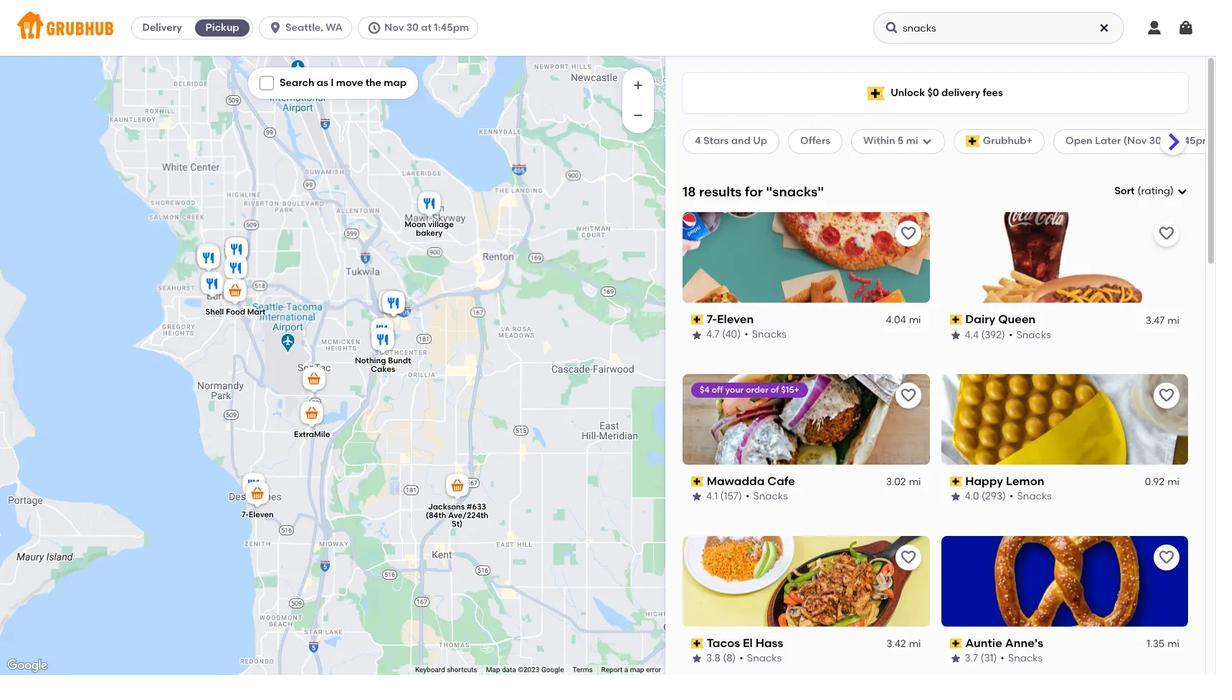 Task type: describe. For each thing, give the bounding box(es) containing it.
keyboard shortcuts button
[[415, 666, 478, 676]]

snacks for lemon
[[1018, 491, 1052, 503]]

nothing bundt cakes image
[[369, 326, 397, 357]]

main navigation navigation
[[0, 0, 1217, 56]]

cakes
[[371, 365, 395, 375]]

subscription pass image for dairy queen
[[950, 315, 963, 325]]

dairy queen logo image
[[942, 212, 1189, 303]]

mi right 5
[[907, 135, 919, 147]]

jacksons #633 (84th ave/224th st) image
[[443, 472, 472, 504]]

• snacks for eleven
[[745, 329, 787, 341]]

save this restaurant button for auntie anne's
[[1154, 545, 1180, 571]]

bakery
[[416, 229, 443, 238]]

• snacks for lemon
[[1010, 491, 1052, 503]]

1.35 mi
[[1147, 638, 1180, 651]]

unlock $0 delivery fees
[[891, 87, 1004, 99]]

"snacks"
[[766, 183, 825, 200]]

$15+
[[782, 385, 800, 395]]

7 eleven image
[[243, 480, 272, 512]]

google
[[542, 667, 564, 675]]

3.42 mi
[[887, 638, 922, 651]]

1 horizontal spatial eleven
[[717, 313, 754, 326]]

offers
[[801, 135, 831, 147]]

food
[[226, 308, 245, 317]]

3.42
[[887, 638, 907, 651]]

• for queen
[[1009, 329, 1013, 341]]

auntie anne's image
[[380, 289, 408, 321]]

keyboard shortcuts
[[415, 667, 478, 675]]

• for lemon
[[1010, 491, 1014, 503]]

data
[[502, 667, 516, 675]]

open later (nov 30 at 1:45pm)
[[1066, 135, 1216, 147]]

hass
[[756, 637, 784, 650]]

minus icon image
[[631, 108, 646, 123]]

village
[[428, 220, 454, 229]]

1 vertical spatial at
[[1165, 135, 1175, 147]]

auntie anne's logo image
[[942, 536, 1189, 627]]

mawadda cafe logo image
[[683, 374, 930, 465]]

at inside button
[[421, 22, 432, 34]]

fees
[[983, 87, 1004, 99]]

jamba image
[[376, 288, 405, 320]]

shell
[[206, 308, 224, 317]]

18
[[683, 183, 696, 200]]

(40)
[[722, 329, 741, 341]]

ronnie's market image
[[198, 270, 227, 301]]

later
[[1096, 135, 1122, 147]]

4.4 (392)
[[965, 329, 1006, 341]]

terms
[[573, 667, 593, 675]]

seattle, wa
[[286, 22, 343, 34]]

0 horizontal spatial save this restaurant image
[[900, 387, 917, 404]]

dairy queen
[[966, 313, 1036, 326]]

4.1
[[707, 491, 718, 503]]

4.0
[[965, 491, 980, 503]]

grubhub plus flag logo image for unlock $0 delivery fees
[[868, 86, 885, 100]]

save this restaurant image for dairy queen
[[1159, 225, 1176, 242]]

antojitos michalisco 1st ave image
[[222, 235, 251, 267]]

0.92
[[1146, 476, 1165, 489]]

subscription pass image for auntie anne's
[[950, 639, 963, 649]]

seattle, wa button
[[259, 17, 358, 39]]

marina market & deli image
[[240, 471, 268, 503]]

moon
[[405, 220, 427, 229]]

0.92 mi
[[1146, 476, 1180, 489]]

within
[[864, 135, 896, 147]]

save this restaurant image for tacos el hass
[[900, 549, 917, 566]]

• for cafe
[[746, 491, 750, 503]]

your
[[726, 385, 744, 395]]

moon village bakery
[[405, 220, 454, 238]]

3.7
[[965, 653, 979, 665]]

mi for happy lemon
[[1168, 476, 1180, 489]]

seattle,
[[286, 22, 323, 34]]

)
[[1171, 185, 1175, 197]]

• for eleven
[[745, 329, 749, 341]]

4.04 mi
[[886, 314, 922, 327]]

delivery
[[942, 87, 981, 99]]

3.47
[[1146, 314, 1165, 327]]

google image
[[4, 657, 51, 676]]

(392)
[[982, 329, 1006, 341]]

0 vertical spatial 7-
[[707, 313, 717, 326]]

• for anne's
[[1001, 653, 1005, 665]]

(nov
[[1124, 135, 1148, 147]]

mi for mawadda cafe
[[910, 476, 922, 489]]

auntie anne's
[[966, 637, 1044, 650]]

save this restaurant button for 7-eleven
[[896, 221, 922, 247]]

(157)
[[721, 491, 743, 503]]

snacks for eleven
[[752, 329, 787, 341]]

snacks for el
[[748, 653, 782, 665]]

3.47 mi
[[1146, 314, 1180, 327]]

4.0 (293)
[[965, 491, 1007, 503]]

subscription pass image for 7-eleven
[[692, 315, 704, 325]]

svg image inside seattle, wa button
[[268, 21, 283, 35]]

mi for 7-eleven
[[910, 314, 922, 327]]

3.02
[[887, 476, 907, 489]]

3.7 (31)
[[965, 653, 998, 665]]

mi for tacos el hass
[[910, 638, 922, 651]]

tacos el hass image
[[194, 244, 223, 276]]

within 5 mi
[[864, 135, 919, 147]]

queen
[[999, 313, 1036, 326]]

1:45pm
[[434, 22, 469, 34]]

star icon image for mawadda cafe
[[692, 492, 703, 503]]

ave/224th
[[448, 511, 489, 521]]

jacksons
[[428, 503, 465, 512]]

keyboard
[[415, 667, 445, 675]]

i
[[331, 77, 334, 89]]

tacos
[[707, 637, 741, 650]]

7-eleven inside map region
[[242, 511, 274, 520]]

report
[[602, 667, 623, 675]]

3.8
[[707, 653, 721, 665]]

3.02 mi
[[887, 476, 922, 489]]

snacks for cafe
[[754, 491, 788, 503]]

save this restaurant image inside button
[[1159, 549, 1176, 566]]

18 results for "snacks"
[[683, 183, 825, 200]]

mart
[[247, 308, 266, 317]]

wa
[[326, 22, 343, 34]]

save this restaurant button for dairy queen
[[1154, 221, 1180, 247]]

$4
[[700, 385, 710, 395]]

mawadda cafe
[[707, 475, 796, 488]]

1.35
[[1147, 638, 1165, 651]]

grubhub+
[[984, 135, 1033, 147]]

star icon image for happy lemon
[[950, 492, 962, 503]]

snacks for queen
[[1017, 329, 1052, 341]]

shortcuts
[[447, 667, 478, 675]]

mawadda
[[707, 475, 765, 488]]

save this restaurant image for happy lemon
[[1159, 387, 1176, 404]]

dairy queen image
[[194, 242, 222, 273]]

star icon image for tacos el hass
[[692, 654, 703, 665]]

$0
[[928, 87, 940, 99]]

plus icon image
[[631, 78, 646, 93]]



Task type: vqa. For each thing, say whether or not it's contained in the screenshot.
the rightmost Lemonade
no



Task type: locate. For each thing, give the bounding box(es) containing it.
unlock
[[891, 87, 926, 99]]

1 vertical spatial grubhub plus flag logo image
[[966, 136, 981, 147]]

0 vertical spatial grubhub plus flag logo image
[[868, 86, 885, 100]]

star icon image for 7-eleven
[[692, 330, 703, 341]]

open
[[1066, 135, 1093, 147]]

star icon image left 4.1
[[692, 492, 703, 503]]

mi right 3.47
[[1168, 314, 1180, 327]]

7-
[[707, 313, 717, 326], [242, 511, 249, 520]]

star icon image left 4.4
[[950, 330, 962, 341]]

cafe
[[768, 475, 796, 488]]

royce' washington - westfield southcenter mall image
[[380, 289, 408, 321]]

4.04
[[886, 314, 907, 327]]

happy
[[966, 475, 1004, 488]]

©2023
[[518, 667, 540, 675]]

grubhub plus flag logo image
[[868, 86, 885, 100], [966, 136, 981, 147]]

7- inside map region
[[242, 511, 249, 520]]

eleven inside map region
[[249, 511, 274, 520]]

7- down marina market & deli image
[[242, 511, 249, 520]]

save this restaurant image
[[900, 387, 917, 404], [1159, 549, 1176, 566]]

terms link
[[573, 667, 593, 675]]

grubhub plus flag logo image left grubhub+
[[966, 136, 981, 147]]

0 horizontal spatial 7-eleven
[[242, 511, 274, 520]]

mi right 3.02
[[910, 476, 922, 489]]

subscription pass image up $4
[[692, 315, 704, 325]]

svg image
[[1147, 19, 1164, 37], [367, 21, 382, 35], [885, 21, 900, 35], [1099, 22, 1111, 34], [922, 136, 933, 147]]

svg image inside "nov 30 at 1:45pm" button
[[367, 21, 382, 35]]

1 horizontal spatial 7-
[[707, 313, 717, 326]]

(31)
[[981, 653, 998, 665]]

snacks down queen at right
[[1017, 329, 1052, 341]]

star icon image left the 3.8
[[692, 654, 703, 665]]

auntie
[[966, 637, 1003, 650]]

mi for auntie anne's
[[1168, 638, 1180, 651]]

subscription pass image for tacos el hass
[[692, 639, 704, 649]]

nothing
[[355, 357, 386, 366]]

• snacks for el
[[740, 653, 782, 665]]

7-eleven down marina market & deli image
[[242, 511, 274, 520]]

moon village bakery image
[[415, 189, 444, 221]]

4 stars and up
[[695, 135, 768, 147]]

1 vertical spatial eleven
[[249, 511, 274, 520]]

subscription pass image left happy
[[950, 477, 963, 487]]

mi right 4.04 at the top
[[910, 314, 922, 327]]

• snacks for cafe
[[746, 491, 788, 503]]

at left 1:45pm
[[421, 22, 432, 34]]

• snacks down anne's
[[1001, 653, 1043, 665]]

extramile
[[294, 431, 330, 440]]

• snacks for anne's
[[1001, 653, 1043, 665]]

results
[[700, 183, 742, 200]]

4.7 (40)
[[707, 329, 741, 341]]

snacks right (40)
[[752, 329, 787, 341]]

eleven down marina market & deli image
[[249, 511, 274, 520]]

map region
[[0, 0, 766, 676]]

subscription pass image
[[692, 477, 704, 487], [692, 639, 704, 649], [950, 639, 963, 649]]

the
[[366, 77, 382, 89]]

1 vertical spatial 7-eleven
[[242, 511, 274, 520]]

• for el
[[740, 653, 744, 665]]

mi right 0.92
[[1168, 476, 1180, 489]]

• snacks down cafe on the bottom right
[[746, 491, 788, 503]]

subscription pass image left auntie
[[950, 639, 963, 649]]

grubhub plus flag logo image left unlock
[[868, 86, 885, 100]]

sea tac marathon image
[[300, 365, 329, 397]]

shell food mart image
[[221, 277, 250, 309]]

pickup
[[206, 22, 239, 34]]

• snacks right (40)
[[745, 329, 787, 341]]

0 vertical spatial 7-eleven
[[707, 313, 754, 326]]

snacks down lemon
[[1018, 491, 1052, 503]]

• right (40)
[[745, 329, 749, 341]]

none field containing sort
[[1115, 184, 1189, 199]]

#633
[[467, 503, 487, 512]]

7-eleven up (40)
[[707, 313, 754, 326]]

save this restaurant button
[[896, 221, 922, 247], [1154, 221, 1180, 247], [896, 383, 922, 409], [1154, 383, 1180, 409], [896, 545, 922, 571], [1154, 545, 1180, 571]]

of
[[771, 385, 780, 395]]

st)
[[452, 520, 463, 529]]

0 vertical spatial 30
[[407, 22, 419, 34]]

(293)
[[982, 491, 1007, 503]]

4.1 (157)
[[707, 491, 743, 503]]

mi right 1.35
[[1168, 638, 1180, 651]]

save this restaurant image
[[900, 225, 917, 242], [1159, 225, 1176, 242], [1159, 387, 1176, 404], [900, 549, 917, 566]]

mi
[[907, 135, 919, 147], [910, 314, 922, 327], [1168, 314, 1180, 327], [910, 476, 922, 489], [1168, 476, 1180, 489], [910, 638, 922, 651], [1168, 638, 1180, 651]]

bundt
[[388, 357, 411, 366]]

4
[[695, 135, 701, 147]]

happy lemon
[[966, 475, 1045, 488]]

• snacks down queen at right
[[1009, 329, 1052, 341]]

star icon image left 3.7
[[950, 654, 962, 665]]

tacos el hass logo image
[[683, 536, 930, 627]]

1 horizontal spatial map
[[630, 667, 645, 675]]

1 horizontal spatial 7-eleven
[[707, 313, 754, 326]]

(84th
[[426, 511, 447, 521]]

7-eleven logo image
[[683, 212, 930, 303]]

map data ©2023 google
[[486, 667, 564, 675]]

up
[[753, 135, 768, 147]]

snacks down cafe on the bottom right
[[754, 491, 788, 503]]

snacks down anne's
[[1009, 653, 1043, 665]]

• snacks down hass
[[740, 653, 782, 665]]

1:45pm)
[[1178, 135, 1216, 147]]

search as i move the map
[[280, 77, 407, 89]]

save this restaurant button for tacos el hass
[[896, 545, 922, 571]]

at left 1:45pm)
[[1165, 135, 1175, 147]]

shell food mart
[[206, 308, 266, 317]]

happy lemon logo image
[[942, 374, 1189, 465]]

• snacks for queen
[[1009, 329, 1052, 341]]

5
[[898, 135, 904, 147]]

• right '(8)'
[[740, 653, 744, 665]]

move
[[336, 77, 363, 89]]

snacks
[[752, 329, 787, 341], [1017, 329, 1052, 341], [754, 491, 788, 503], [1018, 491, 1052, 503], [748, 653, 782, 665], [1009, 653, 1043, 665]]

• snacks
[[745, 329, 787, 341], [1009, 329, 1052, 341], [746, 491, 788, 503], [1010, 491, 1052, 503], [740, 653, 782, 665], [1001, 653, 1043, 665]]

0 horizontal spatial eleven
[[249, 511, 274, 520]]

star icon image for dairy queen
[[950, 330, 962, 341]]

1 vertical spatial map
[[630, 667, 645, 675]]

map right the
[[384, 77, 407, 89]]

(
[[1138, 185, 1142, 197]]

• right (31)
[[1001, 653, 1005, 665]]

subscription pass image left dairy
[[950, 315, 963, 325]]

off
[[712, 385, 724, 395]]

anne's
[[1006, 637, 1044, 650]]

star icon image
[[692, 330, 703, 341], [950, 330, 962, 341], [692, 492, 703, 503], [950, 492, 962, 503], [692, 654, 703, 665], [950, 654, 962, 665]]

tacos el hass
[[707, 637, 784, 650]]

3.8 (8)
[[707, 653, 736, 665]]

report a map error
[[602, 667, 662, 675]]

0 horizontal spatial map
[[384, 77, 407, 89]]

subscription pass image left mawadda
[[692, 477, 704, 487]]

rating
[[1142, 185, 1171, 197]]

4.7
[[707, 329, 720, 341]]

subscription pass image
[[692, 315, 704, 325], [950, 315, 963, 325], [950, 477, 963, 487]]

grubhub plus flag logo image for grubhub+
[[966, 136, 981, 147]]

1 vertical spatial save this restaurant image
[[1159, 549, 1176, 566]]

nov
[[385, 22, 404, 34]]

0 vertical spatial save this restaurant image
[[900, 387, 917, 404]]

1 vertical spatial 30
[[1150, 135, 1162, 147]]

• down happy lemon
[[1010, 491, 1014, 503]]

extramile image
[[298, 400, 326, 431]]

0 horizontal spatial 7-
[[242, 511, 249, 520]]

4.4
[[965, 329, 979, 341]]

star icon image for auntie anne's
[[950, 654, 962, 665]]

eleven up (40)
[[717, 313, 754, 326]]

delivery button
[[132, 17, 192, 39]]

subscription pass image left tacos
[[692, 639, 704, 649]]

save this restaurant button for happy lemon
[[1154, 383, 1180, 409]]

1 horizontal spatial at
[[1165, 135, 1175, 147]]

lemon
[[1007, 475, 1045, 488]]

subscription pass image for mawadda cafe
[[692, 477, 704, 487]]

1 horizontal spatial save this restaurant image
[[1159, 549, 1176, 566]]

0 vertical spatial map
[[384, 77, 407, 89]]

• down queen at right
[[1009, 329, 1013, 341]]

snacks for anne's
[[1009, 653, 1043, 665]]

eleven
[[717, 313, 754, 326], [249, 511, 274, 520]]

happy lemon image
[[368, 316, 397, 348]]

delivery
[[142, 22, 182, 34]]

1 vertical spatial 7-
[[242, 511, 249, 520]]

30 inside "nov 30 at 1:45pm" button
[[407, 22, 419, 34]]

pierro bakery image
[[222, 254, 250, 286]]

1 horizontal spatial 30
[[1150, 135, 1162, 147]]

and
[[732, 135, 751, 147]]

0 horizontal spatial at
[[421, 22, 432, 34]]

7- up '4.7'
[[707, 313, 717, 326]]

save this restaurant image for 7-eleven
[[900, 225, 917, 242]]

0 horizontal spatial 30
[[407, 22, 419, 34]]

• snacks down lemon
[[1010, 491, 1052, 503]]

nothing bundt cakes
[[355, 357, 411, 375]]

1 horizontal spatial grubhub plus flag logo image
[[966, 136, 981, 147]]

nov 30 at 1:45pm button
[[358, 17, 484, 39]]

map
[[486, 667, 500, 675]]

mawadda cafe image
[[222, 235, 251, 267]]

nov 30 at 1:45pm
[[385, 22, 469, 34]]

7-eleven
[[707, 313, 754, 326], [242, 511, 274, 520]]

0 horizontal spatial grubhub plus flag logo image
[[868, 86, 885, 100]]

mi right 3.42
[[910, 638, 922, 651]]

•
[[745, 329, 749, 341], [1009, 329, 1013, 341], [746, 491, 750, 503], [1010, 491, 1014, 503], [740, 653, 744, 665], [1001, 653, 1005, 665]]

mi for dairy queen
[[1168, 314, 1180, 327]]

subscription pass image for happy lemon
[[950, 477, 963, 487]]

None field
[[1115, 184, 1189, 199]]

map
[[384, 77, 407, 89], [630, 667, 645, 675]]

0 vertical spatial eleven
[[717, 313, 754, 326]]

map right a
[[630, 667, 645, 675]]

• down mawadda cafe
[[746, 491, 750, 503]]

Search for food, convenience, alcohol... search field
[[874, 12, 1125, 44]]

30 right nov on the top of the page
[[407, 22, 419, 34]]

0 vertical spatial at
[[421, 22, 432, 34]]

30
[[407, 22, 419, 34], [1150, 135, 1162, 147]]

star icon image left 4.0
[[950, 492, 962, 503]]

$4 off your order of $15+
[[700, 385, 800, 395]]

svg image
[[1178, 19, 1195, 37], [268, 21, 283, 35], [1177, 186, 1189, 197]]

(8)
[[723, 653, 736, 665]]

at
[[421, 22, 432, 34], [1165, 135, 1175, 147]]

sort
[[1115, 185, 1135, 197]]

30 right (nov at the top right of page
[[1150, 135, 1162, 147]]

search
[[280, 77, 315, 89]]

jacksons #633 (84th ave/224th st)
[[426, 503, 489, 529]]

snacks down hass
[[748, 653, 782, 665]]

as
[[317, 77, 329, 89]]

star icon image left '4.7'
[[692, 330, 703, 341]]



